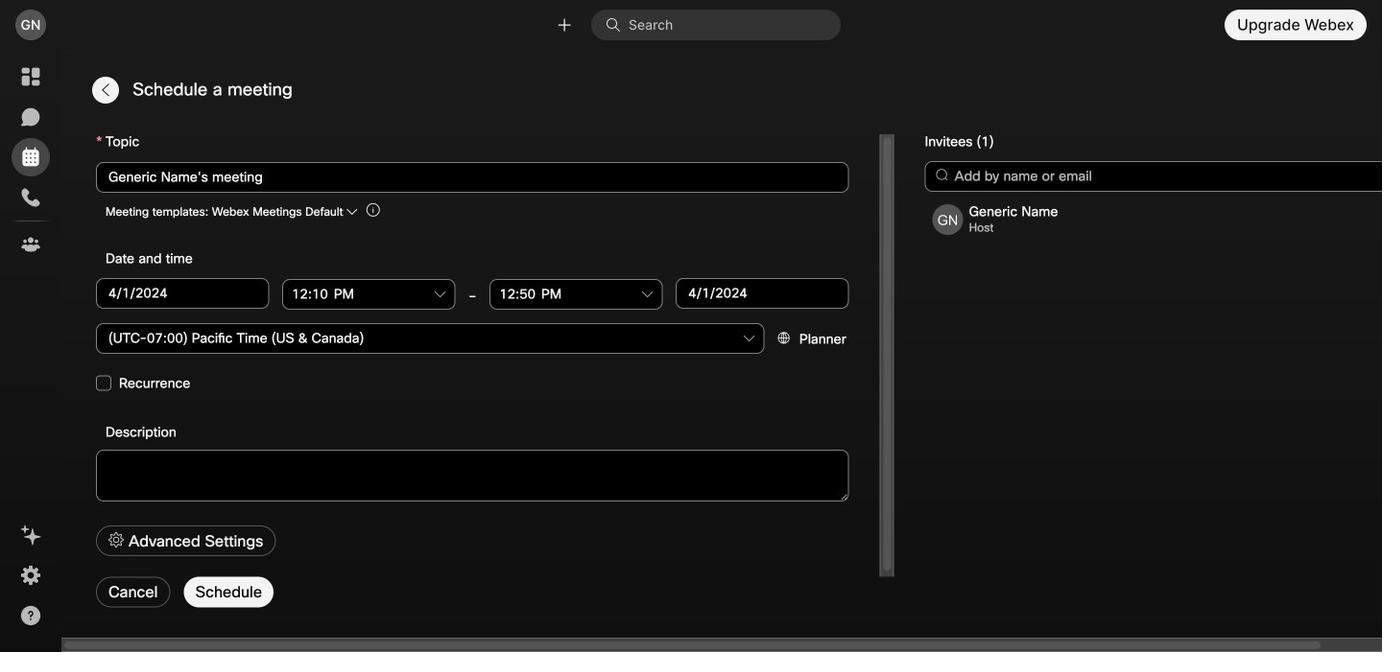 Task type: vqa. For each thing, say whether or not it's contained in the screenshot.
Messaging TAB
no



Task type: locate. For each thing, give the bounding box(es) containing it.
navigation
[[0, 50, 61, 653]]



Task type: describe. For each thing, give the bounding box(es) containing it.
webex tab list
[[12, 58, 50, 264]]



